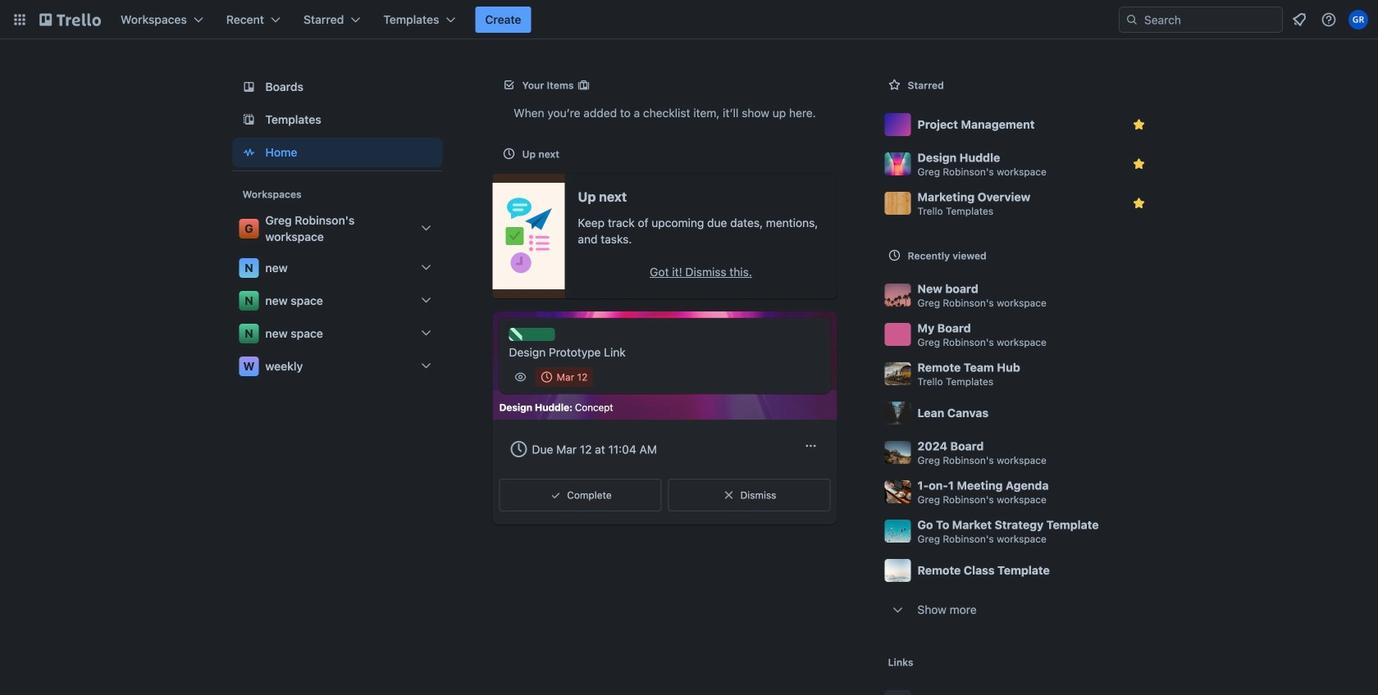 Task type: locate. For each thing, give the bounding box(es) containing it.
primary element
[[0, 0, 1378, 39]]

click to unstar project management. it will be removed from your starred list. image
[[1131, 116, 1147, 133]]

color: green, title: none image
[[509, 328, 555, 341]]

0 notifications image
[[1290, 10, 1309, 30]]



Task type: describe. For each thing, give the bounding box(es) containing it.
Search field
[[1139, 8, 1282, 31]]

click to unstar design huddle . it will be removed from your starred list. image
[[1131, 156, 1147, 172]]

back to home image
[[39, 7, 101, 33]]

home image
[[239, 143, 259, 162]]

template board image
[[239, 110, 259, 130]]

search image
[[1126, 13, 1139, 26]]

greg robinson (gregrobinson96) image
[[1349, 10, 1368, 30]]

click to unstar marketing overview. it will be removed from your starred list. image
[[1131, 195, 1147, 212]]

board image
[[239, 77, 259, 97]]

open information menu image
[[1321, 11, 1337, 28]]



Task type: vqa. For each thing, say whether or not it's contained in the screenshot.
5's USD
no



